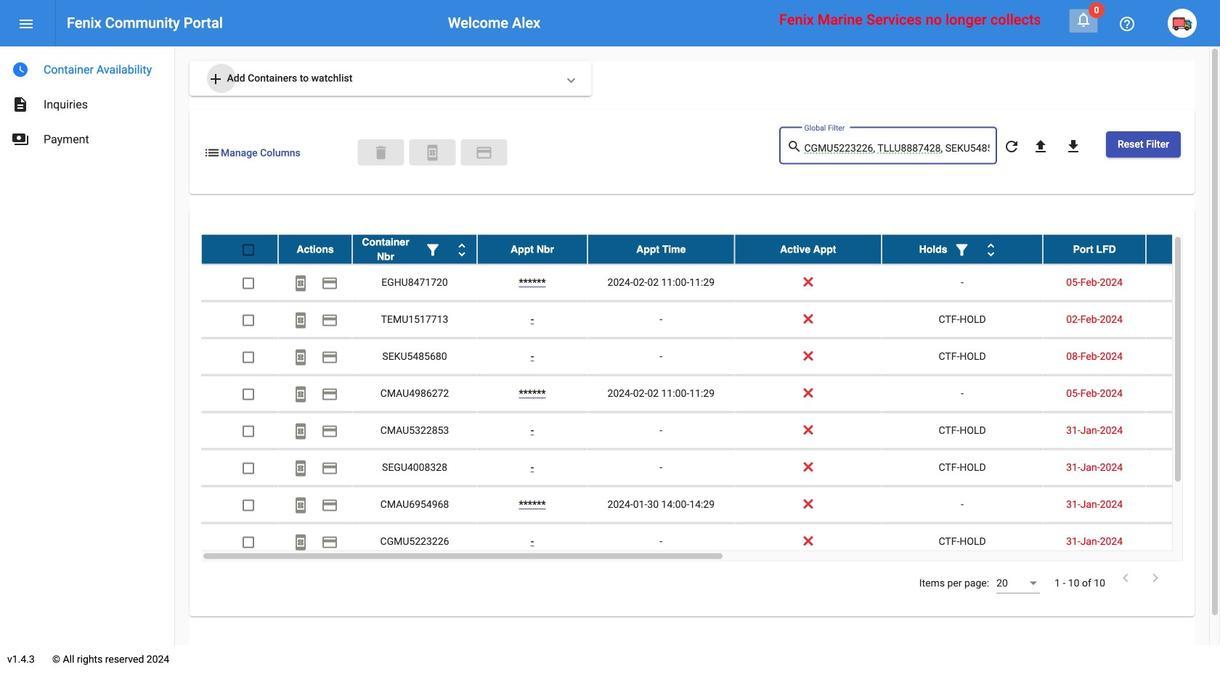 Task type: vqa. For each thing, say whether or not it's contained in the screenshot.
3rd cell from the top of the page
yes



Task type: locate. For each thing, give the bounding box(es) containing it.
4 cell from the top
[[1146, 376, 1220, 412]]

no color image
[[207, 70, 224, 88], [12, 96, 29, 113], [787, 138, 804, 156], [475, 144, 493, 162], [424, 241, 442, 259], [953, 241, 971, 259], [292, 275, 309, 292], [321, 275, 339, 292], [292, 349, 309, 366], [292, 386, 309, 403], [321, 386, 339, 403], [292, 423, 309, 440], [321, 423, 339, 440], [292, 460, 309, 478], [321, 497, 339, 515], [321, 534, 339, 552], [1117, 570, 1135, 587]]

3 cell from the top
[[1146, 339, 1220, 375]]

row
[[201, 235, 1220, 265], [201, 265, 1220, 302], [201, 302, 1220, 339], [201, 339, 1220, 376], [201, 376, 1220, 413], [201, 413, 1220, 450], [201, 450, 1220, 487], [201, 487, 1220, 524], [201, 524, 1220, 561]]

6 cell from the top
[[1146, 450, 1220, 486]]

1 cell from the top
[[1146, 265, 1220, 301]]

4 column header from the left
[[588, 235, 735, 264]]

4 row from the top
[[201, 339, 1220, 376]]

grid
[[201, 235, 1220, 562]]

cell for 4th row from the bottom
[[1146, 413, 1220, 449]]

8 cell from the top
[[1146, 524, 1220, 560]]

2 cell from the top
[[1146, 302, 1220, 338]]

cell for third row from the bottom of the page
[[1146, 450, 1220, 486]]

6 column header from the left
[[882, 235, 1043, 264]]

cell for second row from the top
[[1146, 265, 1220, 301]]

cell
[[1146, 265, 1220, 301], [1146, 302, 1220, 338], [1146, 339, 1220, 375], [1146, 376, 1220, 412], [1146, 413, 1220, 449], [1146, 450, 1220, 486], [1146, 487, 1220, 523], [1146, 524, 1220, 560]]

2 row from the top
[[201, 265, 1220, 302]]

cell for third row from the top
[[1146, 302, 1220, 338]]

column header
[[278, 235, 352, 264], [352, 235, 477, 264], [477, 235, 588, 264], [588, 235, 735, 264], [735, 235, 882, 264], [882, 235, 1043, 264], [1043, 235, 1146, 264], [1146, 235, 1220, 264]]

navigation
[[0, 46, 174, 157]]

7 cell from the top
[[1146, 487, 1220, 523]]

5 cell from the top
[[1146, 413, 1220, 449]]

8 column header from the left
[[1146, 235, 1220, 264]]

no color image
[[1075, 11, 1093, 28], [17, 15, 35, 33], [1119, 15, 1136, 33], [12, 61, 29, 78], [12, 131, 29, 148], [1003, 138, 1021, 155], [1032, 138, 1050, 155], [1065, 138, 1082, 155], [203, 144, 221, 162], [424, 144, 441, 162], [453, 241, 471, 259], [983, 241, 1000, 259], [292, 312, 309, 329], [321, 312, 339, 329], [321, 349, 339, 366], [321, 460, 339, 478], [292, 497, 309, 515], [292, 534, 309, 552], [1147, 570, 1164, 587]]



Task type: describe. For each thing, give the bounding box(es) containing it.
Global Watchlist Filter field
[[804, 143, 990, 154]]

delete image
[[372, 144, 390, 162]]

2 column header from the left
[[352, 235, 477, 264]]

9 row from the top
[[201, 524, 1220, 561]]

6 row from the top
[[201, 413, 1220, 450]]

cell for fourth row from the top of the page
[[1146, 339, 1220, 375]]

1 column header from the left
[[278, 235, 352, 264]]

cell for second row from the bottom
[[1146, 487, 1220, 523]]

7 column header from the left
[[1043, 235, 1146, 264]]

3 column header from the left
[[477, 235, 588, 264]]

cell for ninth row
[[1146, 524, 1220, 560]]

1 row from the top
[[201, 235, 1220, 265]]

5 column header from the left
[[735, 235, 882, 264]]

8 row from the top
[[201, 487, 1220, 524]]

7 row from the top
[[201, 450, 1220, 487]]

5 row from the top
[[201, 376, 1220, 413]]

3 row from the top
[[201, 302, 1220, 339]]

cell for 5th row from the bottom of the page
[[1146, 376, 1220, 412]]



